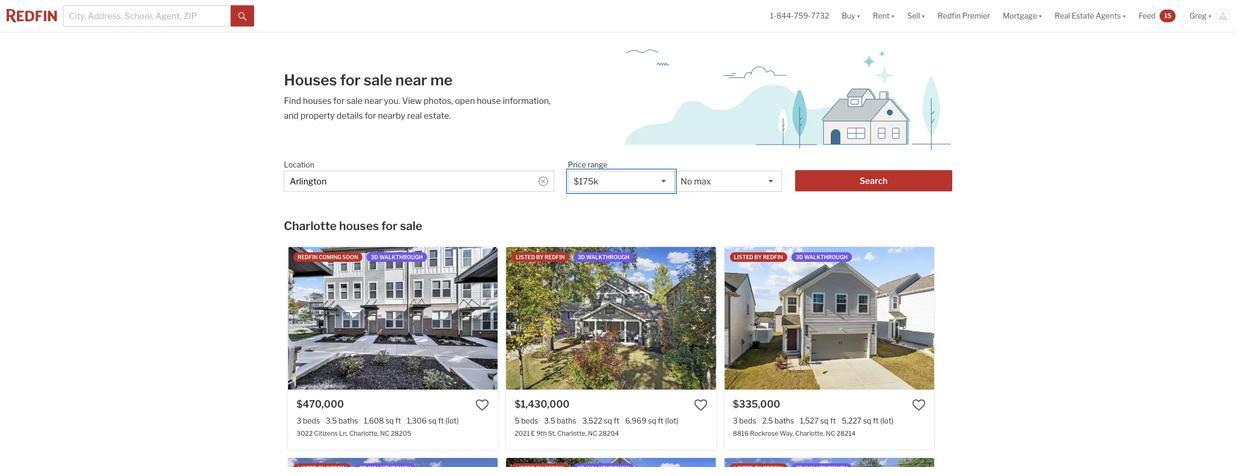 Task type: locate. For each thing, give the bounding box(es) containing it.
listed by redfin
[[516, 254, 565, 260], [734, 254, 783, 260]]

1-844-759-7732 link
[[770, 11, 829, 20]]

rent ▾ button
[[867, 0, 901, 32]]

1 3.5 baths from the left
[[326, 416, 358, 425]]

0 horizontal spatial 3d walkthrough
[[371, 254, 423, 260]]

photo of 4316 hubbard rd, charlotte, nc 28269 image
[[288, 458, 498, 467], [498, 458, 707, 467]]

(lot) right 5,227
[[880, 416, 894, 425]]

1 listed from the left
[[516, 254, 535, 260]]

1 3d from the left
[[371, 254, 378, 260]]

1 vertical spatial sale
[[347, 96, 363, 106]]

2 walkthrough from the left
[[586, 254, 630, 260]]

1 photo of 4316 hubbard rd, charlotte, nc 28269 image from the left
[[288, 458, 498, 467]]

2 ft from the left
[[438, 416, 444, 425]]

rent ▾ button
[[873, 0, 895, 32]]

price
[[568, 160, 586, 169]]

City, Address, School, Agent, ZIP search field
[[63, 5, 231, 27], [284, 171, 555, 192]]

ft for 1,306 sq ft (lot)
[[438, 416, 444, 425]]

sale
[[364, 71, 392, 89], [347, 96, 363, 106], [400, 219, 422, 233]]

1 horizontal spatial (lot)
[[665, 416, 678, 425]]

photo of 2021 e 9th st, charlotte, nc 28204 image
[[506, 247, 716, 390], [716, 247, 926, 390]]

houses
[[303, 96, 332, 106], [339, 219, 379, 233]]

beds
[[303, 416, 320, 425], [521, 416, 538, 425], [739, 416, 756, 425]]

3.5 baths up 2021 e 9th st, charlotte, nc 28204
[[544, 416, 576, 425]]

1,306 sq ft (lot)
[[407, 416, 459, 425]]

sq up 28204 on the bottom
[[604, 416, 612, 425]]

1-844-759-7732
[[770, 11, 829, 20]]

ft right 6,969
[[658, 416, 664, 425]]

0 horizontal spatial sale
[[347, 96, 363, 106]]

1 sq from the left
[[386, 416, 394, 425]]

photo of 933 sweetbriar st, charlotte, nc 28205 image
[[724, 458, 934, 467], [934, 458, 1144, 467]]

1 horizontal spatial near
[[395, 71, 427, 89]]

listed for $1,430,000
[[516, 254, 535, 260]]

1 3 beds from the left
[[297, 416, 320, 425]]

2 horizontal spatial baths
[[775, 416, 794, 425]]

3 (lot) from the left
[[880, 416, 894, 425]]

0 horizontal spatial baths
[[339, 416, 358, 425]]

1 3 from the left
[[297, 416, 301, 425]]

0 vertical spatial city, address, school, agent, zip search field
[[63, 5, 231, 27]]

1 ft from the left
[[395, 416, 401, 425]]

citizens
[[314, 430, 338, 438]]

premier
[[962, 11, 990, 20]]

0 horizontal spatial 3 beds
[[297, 416, 320, 425]]

3 up 8816
[[733, 416, 738, 425]]

for inside 'view photos, open house information, and property details for nearby real estate.'
[[365, 111, 376, 121]]

2 by from the left
[[754, 254, 762, 260]]

price range
[[568, 160, 608, 169]]

walkthrough
[[379, 254, 423, 260], [586, 254, 630, 260], [804, 254, 848, 260]]

▾ right buy
[[857, 11, 860, 20]]

sq for 6,969
[[648, 416, 656, 425]]

sq right 5,227
[[863, 416, 871, 425]]

3 redfin from the left
[[763, 254, 783, 260]]

(lot)
[[445, 416, 459, 425], [665, 416, 678, 425], [880, 416, 894, 425]]

charlotte, for $335,000
[[795, 430, 825, 438]]

charlotte, right st,
[[557, 430, 587, 438]]

agents
[[1096, 11, 1121, 20]]

mortgage
[[1003, 11, 1037, 20]]

3 beds from the left
[[739, 416, 756, 425]]

nc down 1,608 sq ft
[[380, 430, 389, 438]]

3 beds up 3022
[[297, 416, 320, 425]]

1 (lot) from the left
[[445, 416, 459, 425]]

photo of 3515 ettrick pl, charlotte, nc 28278 image down 28214
[[716, 458, 926, 467]]

▾ right "sell"
[[922, 11, 925, 20]]

3 charlotte, from the left
[[795, 430, 825, 438]]

3
[[297, 416, 301, 425], [733, 416, 738, 425]]

beds for $470,000
[[303, 416, 320, 425]]

1 horizontal spatial walkthrough
[[586, 254, 630, 260]]

2 nc from the left
[[588, 430, 597, 438]]

charlotte, down 1,608
[[349, 430, 379, 438]]

you.
[[384, 96, 400, 106]]

0 horizontal spatial (lot)
[[445, 416, 459, 425]]

3d walkthrough
[[371, 254, 423, 260], [578, 254, 630, 260], [796, 254, 848, 260]]

photo of 8816 rockrose way, charlotte, nc 28214 image
[[724, 247, 934, 390], [934, 247, 1144, 390]]

3 sq from the left
[[604, 416, 612, 425]]

3,522
[[582, 416, 602, 425]]

3d for $1,430,000
[[578, 254, 585, 260]]

max
[[694, 177, 711, 187]]

3 beds
[[297, 416, 320, 425], [733, 416, 756, 425]]

0 vertical spatial sale
[[364, 71, 392, 89]]

redfin coming soon
[[298, 254, 358, 260]]

4 sq from the left
[[648, 416, 656, 425]]

5 ft from the left
[[830, 416, 836, 425]]

sq for 5,227
[[863, 416, 871, 425]]

1 horizontal spatial charlotte,
[[557, 430, 587, 438]]

photo of 3022 citizens ln, charlotte, nc 28205 image
[[288, 247, 498, 390], [498, 247, 707, 390]]

1 horizontal spatial redfin
[[545, 254, 565, 260]]

3 walkthrough from the left
[[804, 254, 848, 260]]

1 horizontal spatial 3.5
[[544, 416, 555, 425]]

1 listed by redfin from the left
[[516, 254, 565, 260]]

search
[[860, 176, 888, 186]]

0 horizontal spatial 3.5
[[326, 416, 337, 425]]

3022
[[297, 430, 313, 438]]

charlotte, for $470,000
[[349, 430, 379, 438]]

redfin premier button
[[931, 0, 997, 32]]

3 for $470,000
[[297, 416, 301, 425]]

5 ▾ from the left
[[1123, 11, 1126, 20]]

▾ inside dropdown button
[[1123, 11, 1126, 20]]

1 horizontal spatial beds
[[521, 416, 538, 425]]

2 photo of 4316 hubbard rd, charlotte, nc 28269 image from the left
[[498, 458, 707, 467]]

sq right 6,969
[[648, 416, 656, 425]]

▾ for rent ▾
[[891, 11, 895, 20]]

$335,000
[[733, 399, 780, 410]]

mortgage ▾
[[1003, 11, 1042, 20]]

2 beds from the left
[[521, 416, 538, 425]]

0 horizontal spatial listed by redfin
[[516, 254, 565, 260]]

and
[[284, 111, 299, 121]]

nc down 3,522
[[588, 430, 597, 438]]

6 sq from the left
[[863, 416, 871, 425]]

2021
[[515, 430, 530, 438]]

0 horizontal spatial redfin
[[298, 254, 318, 260]]

3 up 3022
[[297, 416, 301, 425]]

walkthrough for $470,000
[[379, 254, 423, 260]]

(lot) for $1,430,000
[[665, 416, 678, 425]]

photo of 4316 hubbard rd, charlotte, nc 28269 image down 28205
[[288, 458, 498, 467]]

rent ▾
[[873, 11, 895, 20]]

3.5 up st,
[[544, 416, 555, 425]]

2 photo of 3022 citizens ln, charlotte, nc 28205 image from the left
[[498, 247, 707, 390]]

sq right 1,527
[[820, 416, 829, 425]]

3.5 baths for $1,430,000
[[544, 416, 576, 425]]

1 by from the left
[[536, 254, 544, 260]]

3 ▾ from the left
[[922, 11, 925, 20]]

3 nc from the left
[[826, 430, 835, 438]]

3 beds up 8816
[[733, 416, 756, 425]]

ft
[[395, 416, 401, 425], [438, 416, 444, 425], [614, 416, 619, 425], [658, 416, 664, 425], [830, 416, 836, 425], [873, 416, 879, 425]]

2 favorite button image from the left
[[694, 398, 708, 412]]

photo of 4316 hubbard rd, charlotte, nc 28269 image down 28204 on the bottom
[[498, 458, 707, 467]]

sq for 1,608
[[386, 416, 394, 425]]

ft right 5,227
[[873, 416, 879, 425]]

near left the you.
[[364, 96, 382, 106]]

2 photo of 933 sweetbriar st, charlotte, nc 28205 image from the left
[[934, 458, 1144, 467]]

▾ right agents
[[1123, 11, 1126, 20]]

way,
[[780, 430, 794, 438]]

2 favorite button checkbox from the left
[[912, 398, 926, 412]]

1 horizontal spatial baths
[[557, 416, 576, 425]]

2 horizontal spatial (lot)
[[880, 416, 894, 425]]

▾
[[857, 11, 860, 20], [891, 11, 895, 20], [922, 11, 925, 20], [1039, 11, 1042, 20], [1123, 11, 1126, 20], [1208, 11, 1212, 20]]

0 horizontal spatial charlotte,
[[349, 430, 379, 438]]

sell
[[907, 11, 920, 20]]

favorite button image
[[476, 398, 489, 412], [694, 398, 708, 412]]

baths up 2021 e 9th st, charlotte, nc 28204
[[557, 416, 576, 425]]

▾ for sell ▾
[[922, 11, 925, 20]]

2 3.5 from the left
[[544, 416, 555, 425]]

beds up 8816
[[739, 416, 756, 425]]

favorite button checkbox
[[476, 398, 489, 412]]

photo of 3515 ettrick pl, charlotte, nc 28278 image
[[506, 458, 716, 467], [716, 458, 926, 467]]

1 horizontal spatial nc
[[588, 430, 597, 438]]

5 beds
[[515, 416, 538, 425]]

mortgage ▾ button
[[997, 0, 1048, 32]]

buy ▾ button
[[842, 0, 860, 32]]

estate.
[[424, 111, 451, 121]]

6 ft from the left
[[873, 416, 879, 425]]

1,608 sq ft
[[364, 416, 401, 425]]

1 baths from the left
[[339, 416, 358, 425]]

0 horizontal spatial houses
[[303, 96, 332, 106]]

1 horizontal spatial houses
[[339, 219, 379, 233]]

2 vertical spatial sale
[[400, 219, 422, 233]]

photo of 3515 ettrick pl, charlotte, nc 28278 image down 28204 on the bottom
[[506, 458, 716, 467]]

2 3 from the left
[[733, 416, 738, 425]]

beds up 3022
[[303, 416, 320, 425]]

ft right 1,306
[[438, 416, 444, 425]]

redfin
[[298, 254, 318, 260], [545, 254, 565, 260], [763, 254, 783, 260]]

3.5
[[326, 416, 337, 425], [544, 416, 555, 425]]

4 ▾ from the left
[[1039, 11, 1042, 20]]

1 horizontal spatial favorite button checkbox
[[912, 398, 926, 412]]

▾ for mortgage ▾
[[1039, 11, 1042, 20]]

1 favorite button image from the left
[[476, 398, 489, 412]]

0 horizontal spatial 3.5 baths
[[326, 416, 358, 425]]

redfin for $1,430,000
[[545, 254, 565, 260]]

sq
[[386, 416, 394, 425], [428, 416, 437, 425], [604, 416, 612, 425], [648, 416, 656, 425], [820, 416, 829, 425], [863, 416, 871, 425]]

0 vertical spatial houses
[[303, 96, 332, 106]]

1 horizontal spatial 3 beds
[[733, 416, 756, 425]]

real estate agents ▾ button
[[1048, 0, 1132, 32]]

0 horizontal spatial listed
[[516, 254, 535, 260]]

0 horizontal spatial near
[[364, 96, 382, 106]]

0 vertical spatial near
[[395, 71, 427, 89]]

1 beds from the left
[[303, 416, 320, 425]]

0 horizontal spatial beds
[[303, 416, 320, 425]]

houses up soon
[[339, 219, 379, 233]]

1 horizontal spatial 3d walkthrough
[[578, 254, 630, 260]]

6 ▾ from the left
[[1208, 11, 1212, 20]]

1 photo of 2021 e 9th st, charlotte, nc 28204 image from the left
[[506, 247, 716, 390]]

ft for 6,969 sq ft (lot)
[[658, 416, 664, 425]]

3 3d from the left
[[796, 254, 803, 260]]

2 horizontal spatial 3d walkthrough
[[796, 254, 848, 260]]

1 charlotte, from the left
[[349, 430, 379, 438]]

by
[[536, 254, 544, 260], [754, 254, 762, 260]]

real estate agents ▾
[[1055, 11, 1126, 20]]

3.5 baths
[[326, 416, 358, 425], [544, 416, 576, 425]]

favorite button checkbox
[[694, 398, 708, 412], [912, 398, 926, 412]]

charlotte, down 1,527
[[795, 430, 825, 438]]

0 horizontal spatial favorite button image
[[476, 398, 489, 412]]

5,227
[[842, 416, 862, 425]]

no max
[[681, 177, 711, 187]]

1 vertical spatial near
[[364, 96, 382, 106]]

0 horizontal spatial city, address, school, agent, zip search field
[[63, 5, 231, 27]]

1,527
[[800, 416, 819, 425]]

ft left 5,227
[[830, 416, 836, 425]]

2 listed from the left
[[734, 254, 753, 260]]

3d for $335,000
[[796, 254, 803, 260]]

1 photo of 933 sweetbriar st, charlotte, nc 28205 image from the left
[[724, 458, 934, 467]]

1 horizontal spatial favorite button image
[[694, 398, 708, 412]]

1 ▾ from the left
[[857, 11, 860, 20]]

sq right 1,306
[[428, 416, 437, 425]]

1 horizontal spatial listed
[[734, 254, 753, 260]]

sq right 1,608
[[386, 416, 394, 425]]

2 horizontal spatial beds
[[739, 416, 756, 425]]

1 favorite button checkbox from the left
[[694, 398, 708, 412]]

1 horizontal spatial city, address, school, agent, zip search field
[[284, 171, 555, 192]]

2 horizontal spatial charlotte,
[[795, 430, 825, 438]]

open
[[455, 96, 475, 106]]

0 horizontal spatial 3d
[[371, 254, 378, 260]]

1 vertical spatial city, address, school, agent, zip search field
[[284, 171, 555, 192]]

844-
[[777, 11, 794, 20]]

(lot) right 6,969
[[665, 416, 678, 425]]

near
[[395, 71, 427, 89], [364, 96, 382, 106]]

nc
[[380, 430, 389, 438], [588, 430, 597, 438], [826, 430, 835, 438]]

location
[[284, 160, 314, 169]]

baths up ln, on the bottom left of the page
[[339, 416, 358, 425]]

by for $335,000
[[754, 254, 762, 260]]

0 horizontal spatial favorite button checkbox
[[694, 398, 708, 412]]

2 redfin from the left
[[545, 254, 565, 260]]

(lot) for $470,000
[[445, 416, 459, 425]]

2 horizontal spatial redfin
[[763, 254, 783, 260]]

3.5 for $470,000
[[326, 416, 337, 425]]

0 horizontal spatial nc
[[380, 430, 389, 438]]

1 horizontal spatial 3
[[733, 416, 738, 425]]

2 3.5 baths from the left
[[544, 416, 576, 425]]

1 horizontal spatial 3d
[[578, 254, 585, 260]]

4 ft from the left
[[658, 416, 664, 425]]

2 photo of 2021 e 9th st, charlotte, nc 28204 image from the left
[[716, 247, 926, 390]]

9th
[[536, 430, 547, 438]]

near up view
[[395, 71, 427, 89]]

3.5 up the citizens
[[326, 416, 337, 425]]

sq for 1,527
[[820, 416, 829, 425]]

houses up property
[[303, 96, 332, 106]]

view photos, open house information, and property details for nearby real estate.
[[284, 96, 551, 121]]

sale for charlotte houses for sale
[[400, 219, 422, 233]]

nc left 28214
[[826, 430, 835, 438]]

2 3d from the left
[[578, 254, 585, 260]]

ft up 28204 on the bottom
[[614, 416, 619, 425]]

3 ft from the left
[[614, 416, 619, 425]]

8816 rockrose way, charlotte, nc 28214
[[733, 430, 856, 438]]

2 (lot) from the left
[[665, 416, 678, 425]]

2 3d walkthrough from the left
[[578, 254, 630, 260]]

3.5 baths up ln, on the bottom left of the page
[[326, 416, 358, 425]]

beds right 5
[[521, 416, 538, 425]]

7732
[[811, 11, 829, 20]]

1 photo of 8816 rockrose way, charlotte, nc 28214 image from the left
[[724, 247, 934, 390]]

1 horizontal spatial 3.5 baths
[[544, 416, 576, 425]]

2 3 beds from the left
[[733, 416, 756, 425]]

2 photo of 8816 rockrose way, charlotte, nc 28214 image from the left
[[934, 247, 1144, 390]]

▾ for greg ▾
[[1208, 11, 1212, 20]]

2 horizontal spatial nc
[[826, 430, 835, 438]]

2 sq from the left
[[428, 416, 437, 425]]

(lot) right 1,306
[[445, 416, 459, 425]]

▾ right the mortgage
[[1039, 11, 1042, 20]]

baths for $1,430,000
[[557, 416, 576, 425]]

ft up 28205
[[395, 416, 401, 425]]

3 beds for $470,000
[[297, 416, 320, 425]]

1 3d walkthrough from the left
[[371, 254, 423, 260]]

2 baths from the left
[[557, 416, 576, 425]]

1 horizontal spatial listed by redfin
[[734, 254, 783, 260]]

1,306
[[407, 416, 427, 425]]

▾ right rent
[[891, 11, 895, 20]]

2 horizontal spatial 3d
[[796, 254, 803, 260]]

2 listed by redfin from the left
[[734, 254, 783, 260]]

▾ right greg
[[1208, 11, 1212, 20]]

1 walkthrough from the left
[[379, 254, 423, 260]]

2 ▾ from the left
[[891, 11, 895, 20]]

1 nc from the left
[[380, 430, 389, 438]]

3 3d walkthrough from the left
[[796, 254, 848, 260]]

2 horizontal spatial sale
[[400, 219, 422, 233]]

1 horizontal spatial by
[[754, 254, 762, 260]]

houses for sale near me
[[284, 71, 453, 89]]

baths
[[339, 416, 358, 425], [557, 416, 576, 425], [775, 416, 794, 425]]

1 vertical spatial houses
[[339, 219, 379, 233]]

0 horizontal spatial by
[[536, 254, 544, 260]]

nc for $470,000
[[380, 430, 389, 438]]

3 baths from the left
[[775, 416, 794, 425]]

0 horizontal spatial 3
[[297, 416, 301, 425]]

28214
[[837, 430, 856, 438]]

5 sq from the left
[[820, 416, 829, 425]]

0 horizontal spatial walkthrough
[[379, 254, 423, 260]]

baths up way,
[[775, 416, 794, 425]]

1,608
[[364, 416, 384, 425]]

1 3.5 from the left
[[326, 416, 337, 425]]

2 horizontal spatial walkthrough
[[804, 254, 848, 260]]



Task type: describe. For each thing, give the bounding box(es) containing it.
sq for 3,522
[[604, 416, 612, 425]]

charlotte houses for sale
[[284, 219, 422, 233]]

feed
[[1139, 11, 1156, 20]]

baths for $335,000
[[775, 416, 794, 425]]

sell ▾ button
[[907, 0, 925, 32]]

no
[[681, 177, 692, 187]]

3d walkthrough for $335,000
[[796, 254, 848, 260]]

2.5
[[762, 416, 773, 425]]

real
[[1055, 11, 1070, 20]]

1 horizontal spatial sale
[[364, 71, 392, 89]]

by for $1,430,000
[[536, 254, 544, 260]]

15
[[1164, 12, 1172, 19]]

ln,
[[339, 430, 348, 438]]

3022 citizens ln, charlotte, nc 28205
[[297, 430, 411, 438]]

submit search image
[[238, 12, 247, 21]]

3 beds for $335,000
[[733, 416, 756, 425]]

3d walkthrough for $1,430,000
[[578, 254, 630, 260]]

search input image
[[539, 177, 548, 186]]

beds for $1,430,000
[[521, 416, 538, 425]]

5,227 sq ft (lot)
[[842, 416, 894, 425]]

charlotte
[[284, 219, 337, 233]]

real estate agents ▾ link
[[1055, 0, 1126, 32]]

3d for $470,000
[[371, 254, 378, 260]]

2021 e 9th st, charlotte, nc 28204
[[515, 430, 619, 438]]

me
[[430, 71, 453, 89]]

photos,
[[424, 96, 453, 106]]

ft for 1,608 sq ft
[[395, 416, 401, 425]]

favorite button image
[[912, 398, 926, 412]]

buy ▾ button
[[835, 0, 867, 32]]

listed by redfin for $335,000
[[734, 254, 783, 260]]

house
[[477, 96, 501, 106]]

favorite button image for $470,000
[[476, 398, 489, 412]]

sell ▾ button
[[901, 0, 931, 32]]

$175k
[[574, 177, 598, 187]]

3,522 sq ft
[[582, 416, 619, 425]]

houses
[[284, 71, 337, 89]]

listed by redfin for $1,430,000
[[516, 254, 565, 260]]

1-
[[770, 11, 777, 20]]

▾ for buy ▾
[[857, 11, 860, 20]]

1,527 sq ft
[[800, 416, 836, 425]]

information,
[[503, 96, 551, 106]]

5
[[515, 416, 520, 425]]

3d walkthrough for $470,000
[[371, 254, 423, 260]]

walkthrough for $1,430,000
[[586, 254, 630, 260]]

28204
[[599, 430, 619, 438]]

real
[[407, 111, 422, 121]]

redfin premier
[[938, 11, 990, 20]]

range
[[588, 160, 608, 169]]

759-
[[794, 11, 811, 20]]

st,
[[548, 430, 556, 438]]

rockrose
[[750, 430, 778, 438]]

1 photo of 3515 ettrick pl, charlotte, nc 28278 image from the left
[[506, 458, 716, 467]]

(lot) for $335,000
[[880, 416, 894, 425]]

6,969
[[625, 416, 646, 425]]

houses for find
[[303, 96, 332, 106]]

ft for 1,527 sq ft
[[830, 416, 836, 425]]

$470,000
[[297, 399, 344, 410]]

1 photo of 3022 citizens ln, charlotte, nc 28205 image from the left
[[288, 247, 498, 390]]

3.5 for $1,430,000
[[544, 416, 555, 425]]

details
[[337, 111, 363, 121]]

e
[[531, 430, 535, 438]]

baths for $470,000
[[339, 416, 358, 425]]

redfin for $335,000
[[763, 254, 783, 260]]

soon
[[342, 254, 358, 260]]

walkthrough for $335,000
[[804, 254, 848, 260]]

sq for 1,306
[[428, 416, 437, 425]]

listed for $335,000
[[734, 254, 753, 260]]

ft for 5,227 sq ft (lot)
[[873, 416, 879, 425]]

greg
[[1190, 11, 1207, 20]]

estate
[[1072, 11, 1094, 20]]

favorite button checkbox for $335,000
[[912, 398, 926, 412]]

beds for $335,000
[[739, 416, 756, 425]]

buy ▾
[[842, 11, 860, 20]]

buy
[[842, 11, 855, 20]]

rent
[[873, 11, 890, 20]]

3.5 baths for $470,000
[[326, 416, 358, 425]]

find houses for sale near you.
[[284, 96, 402, 106]]

nc for $335,000
[[826, 430, 835, 438]]

houses for charlotte
[[339, 219, 379, 233]]

favorite button image for $1,430,000
[[694, 398, 708, 412]]

search button
[[795, 170, 952, 191]]

property
[[300, 111, 335, 121]]

greg ▾
[[1190, 11, 1212, 20]]

view
[[402, 96, 422, 106]]

coming
[[319, 254, 341, 260]]

favorite button checkbox for $1,430,000
[[694, 398, 708, 412]]

28205
[[391, 430, 411, 438]]

ft for 3,522 sq ft
[[614, 416, 619, 425]]

sell ▾
[[907, 11, 925, 20]]

find
[[284, 96, 301, 106]]

2 charlotte, from the left
[[557, 430, 587, 438]]

2 photo of 3515 ettrick pl, charlotte, nc 28278 image from the left
[[716, 458, 926, 467]]

mortgage ▾ button
[[1003, 0, 1042, 32]]

2.5 baths
[[762, 416, 794, 425]]

clear input button
[[539, 177, 548, 186]]

redfin
[[938, 11, 961, 20]]

nearby
[[378, 111, 405, 121]]

$1,430,000
[[515, 399, 570, 410]]

3 for $335,000
[[733, 416, 738, 425]]

sale for find houses for sale near you.
[[347, 96, 363, 106]]

1 redfin from the left
[[298, 254, 318, 260]]



Task type: vqa. For each thing, say whether or not it's contained in the screenshot.


